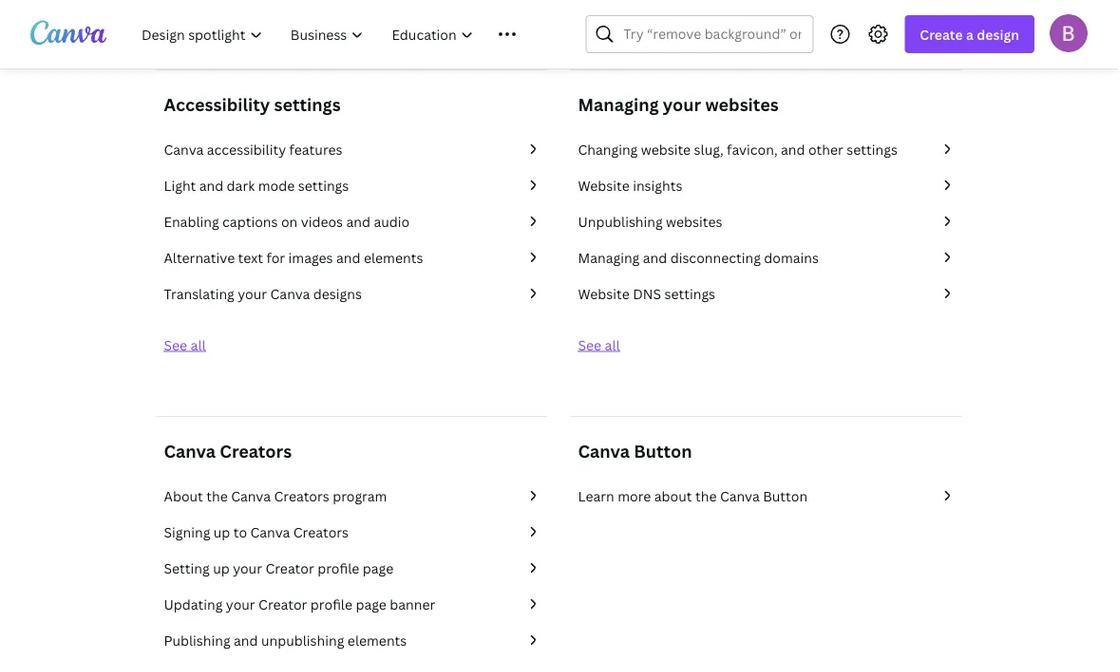 Task type: vqa. For each thing, say whether or not it's contained in the screenshot.
About the Canva Creators program link
yes



Task type: locate. For each thing, give the bounding box(es) containing it.
1 the from the left
[[206, 487, 228, 505]]

0 vertical spatial websites
[[706, 93, 779, 116]]

translating your canva designs link
[[164, 283, 540, 304]]

1 managing from the top
[[578, 93, 659, 116]]

managing
[[578, 93, 659, 116], [578, 249, 640, 267]]

1 vertical spatial profile
[[311, 595, 353, 613]]

light and dark mode settings
[[164, 176, 349, 194]]

the
[[206, 487, 228, 505], [696, 487, 717, 505]]

alternative
[[164, 249, 235, 267]]

0 vertical spatial up
[[214, 523, 230, 541]]

1 horizontal spatial see
[[578, 336, 602, 354]]

canva accessibility features link
[[164, 139, 540, 160]]

0 horizontal spatial see all button
[[164, 336, 206, 354]]

website for website dns settings
[[578, 285, 630, 303]]

2 up from the top
[[213, 559, 230, 577]]

creators up signing up to canva creators
[[274, 487, 330, 505]]

enabling
[[164, 212, 219, 230]]

0 vertical spatial profile
[[318, 559, 360, 577]]

and left audio
[[346, 212, 371, 230]]

domains
[[764, 249, 819, 267]]

program
[[333, 487, 387, 505]]

canva down alternative text for images and elements
[[270, 285, 310, 303]]

1 horizontal spatial button
[[763, 487, 808, 505]]

up right setting at the bottom of page
[[213, 559, 230, 577]]

for
[[266, 249, 285, 267]]

see all down translating
[[164, 336, 206, 354]]

1 see all button from the left
[[164, 336, 206, 354]]

website insights link
[[578, 175, 955, 196]]

translating
[[164, 285, 235, 303]]

up
[[214, 523, 230, 541], [213, 559, 230, 577]]

managing down unpublishing
[[578, 249, 640, 267]]

0 horizontal spatial the
[[206, 487, 228, 505]]

all down the website dns settings
[[605, 336, 620, 354]]

page up 'publishing and unpublishing elements' link
[[356, 595, 387, 613]]

1 see from the left
[[164, 336, 187, 354]]

canva
[[164, 140, 204, 158], [270, 285, 310, 303], [164, 440, 216, 463], [578, 440, 630, 463], [231, 487, 271, 505], [720, 487, 760, 505], [250, 523, 290, 541]]

and
[[781, 140, 805, 158], [199, 176, 223, 194], [346, 212, 371, 230], [336, 249, 361, 267], [643, 249, 667, 267], [234, 632, 258, 650]]

top level navigation element
[[129, 15, 540, 53], [129, 15, 540, 53]]

0 vertical spatial creator
[[266, 559, 314, 577]]

1 vertical spatial elements
[[348, 632, 407, 650]]

2 see all button from the left
[[578, 336, 620, 354]]

setting up your creator profile page
[[164, 559, 394, 577]]

text
[[238, 249, 263, 267]]

2 website from the top
[[578, 285, 630, 303]]

see all button
[[164, 336, 206, 354], [578, 336, 620, 354]]

your up website
[[663, 93, 702, 116]]

see all down the website dns settings
[[578, 336, 620, 354]]

creator up publishing and unpublishing elements
[[259, 595, 307, 613]]

elements inside alternative text for images and elements link
[[364, 249, 423, 267]]

updating
[[164, 595, 223, 613]]

enabling captions on videos and audio
[[164, 212, 410, 230]]

slug,
[[694, 140, 724, 158]]

website down changing
[[578, 176, 630, 194]]

Try "remove background" or "brand kit" search field
[[624, 16, 801, 52]]

bob builder image
[[1050, 14, 1088, 52]]

changing website slug, favicon, and other settings link
[[578, 139, 955, 160]]

up left to
[[214, 523, 230, 541]]

create a design button
[[905, 15, 1035, 53]]

1 vertical spatial websites
[[666, 212, 723, 230]]

to
[[234, 523, 247, 541]]

managing and disconnecting domains
[[578, 249, 819, 267]]

websites up managing and disconnecting domains
[[666, 212, 723, 230]]

and inside 'publishing and unpublishing elements' link
[[234, 632, 258, 650]]

your right updating
[[226, 595, 255, 613]]

1 horizontal spatial see all button
[[578, 336, 620, 354]]

and left other
[[781, 140, 805, 158]]

all
[[191, 336, 206, 354], [605, 336, 620, 354]]

up for signing
[[214, 523, 230, 541]]

website
[[578, 176, 630, 194], [578, 285, 630, 303]]

publishing
[[164, 632, 231, 650]]

canva right about
[[720, 487, 760, 505]]

0 horizontal spatial see all
[[164, 336, 206, 354]]

other
[[809, 140, 844, 158]]

elements down audio
[[364, 249, 423, 267]]

1 vertical spatial page
[[356, 595, 387, 613]]

learn more about the canva button
[[578, 487, 808, 505]]

creator
[[266, 559, 314, 577], [259, 595, 307, 613]]

0 vertical spatial elements
[[364, 249, 423, 267]]

all for accessibility
[[191, 336, 206, 354]]

2 see from the left
[[578, 336, 602, 354]]

see down the website dns settings
[[578, 336, 602, 354]]

page up updating your creator profile page banner link
[[363, 559, 394, 577]]

features
[[289, 140, 343, 158]]

setting up your creator profile page link
[[164, 558, 540, 579]]

2 see all from the left
[[578, 336, 620, 354]]

updating your creator profile page banner
[[164, 595, 436, 613]]

1 website from the top
[[578, 176, 630, 194]]

profile up 'publishing and unpublishing elements' link
[[311, 595, 353, 613]]

elements
[[364, 249, 423, 267], [348, 632, 407, 650]]

creator up updating your creator profile page banner
[[266, 559, 314, 577]]

elements down updating your creator profile page banner link
[[348, 632, 407, 650]]

canva up learn
[[578, 440, 630, 463]]

see all button for managing
[[578, 336, 620, 354]]

see all button down translating
[[164, 336, 206, 354]]

your down to
[[233, 559, 262, 577]]

and inside light and dark mode settings link
[[199, 176, 223, 194]]

profile
[[318, 559, 360, 577], [311, 595, 353, 613]]

managing up changing
[[578, 93, 659, 116]]

1 horizontal spatial all
[[605, 336, 620, 354]]

enabling captions on videos and audio link
[[164, 211, 540, 232]]

website left dns
[[578, 285, 630, 303]]

websites
[[706, 93, 779, 116], [666, 212, 723, 230]]

your
[[663, 93, 702, 116], [238, 285, 267, 303], [233, 559, 262, 577], [226, 595, 255, 613]]

videos
[[301, 212, 343, 230]]

1 horizontal spatial the
[[696, 487, 717, 505]]

about the canva creators program link
[[164, 486, 540, 507]]

1 horizontal spatial see all
[[578, 336, 620, 354]]

a
[[967, 25, 974, 43]]

learn
[[578, 487, 615, 505]]

captions
[[222, 212, 278, 230]]

0 vertical spatial creators
[[220, 440, 292, 463]]

0 horizontal spatial see
[[164, 336, 187, 354]]

page
[[363, 559, 394, 577], [356, 595, 387, 613]]

1 vertical spatial website
[[578, 285, 630, 303]]

0 vertical spatial managing
[[578, 93, 659, 116]]

see
[[164, 336, 187, 354], [578, 336, 602, 354]]

settings up the videos
[[298, 176, 349, 194]]

and left dark
[[199, 176, 223, 194]]

profile up updating your creator profile page banner link
[[318, 559, 360, 577]]

0 horizontal spatial all
[[191, 336, 206, 354]]

see down translating
[[164, 336, 187, 354]]

creators up "about the canva creators program"
[[220, 440, 292, 463]]

create
[[920, 25, 963, 43]]

all down translating
[[191, 336, 206, 354]]

1 up from the top
[[214, 523, 230, 541]]

and inside the enabling captions on videos and audio link
[[346, 212, 371, 230]]

2 all from the left
[[605, 336, 620, 354]]

unpublishing websites
[[578, 212, 723, 230]]

canva up signing up to canva creators
[[231, 487, 271, 505]]

managing for managing your websites
[[578, 93, 659, 116]]

1 vertical spatial up
[[213, 559, 230, 577]]

and down unpublishing websites
[[643, 249, 667, 267]]

1 see all from the left
[[164, 336, 206, 354]]

1 vertical spatial button
[[763, 487, 808, 505]]

canva button
[[578, 440, 692, 463]]

0 vertical spatial page
[[363, 559, 394, 577]]

2 the from the left
[[696, 487, 717, 505]]

changing website slug, favicon, and other settings
[[578, 140, 898, 158]]

creators down about the canva creators program link
[[293, 523, 349, 541]]

see all
[[164, 336, 206, 354], [578, 336, 620, 354]]

websites up changing website slug, favicon, and other settings
[[706, 93, 779, 116]]

see all button down the website dns settings
[[578, 336, 620, 354]]

button
[[634, 440, 692, 463], [763, 487, 808, 505]]

settings down managing and disconnecting domains
[[665, 285, 716, 303]]

0 vertical spatial button
[[634, 440, 692, 463]]

and up "translating your canva designs" link
[[336, 249, 361, 267]]

2 managing from the top
[[578, 249, 640, 267]]

1 vertical spatial managing
[[578, 249, 640, 267]]

your down text at left
[[238, 285, 267, 303]]

1 all from the left
[[191, 336, 206, 354]]

creators
[[220, 440, 292, 463], [274, 487, 330, 505], [293, 523, 349, 541]]

settings
[[274, 93, 341, 116], [847, 140, 898, 158], [298, 176, 349, 194], [665, 285, 716, 303]]

0 vertical spatial website
[[578, 176, 630, 194]]

and right publishing
[[234, 632, 258, 650]]



Task type: describe. For each thing, give the bounding box(es) containing it.
banner
[[390, 595, 436, 613]]

publishing and unpublishing elements link
[[164, 630, 540, 651]]

light
[[164, 176, 196, 194]]

audio
[[374, 212, 410, 230]]

dark
[[227, 176, 255, 194]]

your for creator
[[226, 595, 255, 613]]

about
[[655, 487, 692, 505]]

design
[[977, 25, 1020, 43]]

accessibility settings
[[164, 93, 341, 116]]

updating your creator profile page banner link
[[164, 594, 540, 615]]

accessibility
[[164, 93, 270, 116]]

more
[[618, 487, 651, 505]]

elements inside 'publishing and unpublishing elements' link
[[348, 632, 407, 650]]

about the canva creators program
[[164, 487, 387, 505]]

setting
[[164, 559, 210, 577]]

canva right to
[[250, 523, 290, 541]]

favicon,
[[727, 140, 778, 158]]

website dns settings link
[[578, 283, 955, 304]]

images
[[289, 249, 333, 267]]

all for managing
[[605, 336, 620, 354]]

alternative text for images and elements
[[164, 249, 423, 267]]

canva creators
[[164, 440, 292, 463]]

see all button for accessibility
[[164, 336, 206, 354]]

about
[[164, 487, 203, 505]]

translating your canva designs
[[164, 285, 362, 303]]

website insights
[[578, 176, 683, 194]]

canva accessibility features
[[164, 140, 343, 158]]

disconnecting
[[671, 249, 761, 267]]

and inside changing website slug, favicon, and other settings link
[[781, 140, 805, 158]]

2 vertical spatial creators
[[293, 523, 349, 541]]

settings up features
[[274, 93, 341, 116]]

managing for managing and disconnecting domains
[[578, 249, 640, 267]]

up for setting
[[213, 559, 230, 577]]

and inside managing and disconnecting domains link
[[643, 249, 667, 267]]

see all for accessibility settings
[[164, 336, 206, 354]]

unpublishing
[[261, 632, 344, 650]]

website
[[641, 140, 691, 158]]

unpublishing
[[578, 212, 663, 230]]

see for managing your websites
[[578, 336, 602, 354]]

create a design
[[920, 25, 1020, 43]]

changing
[[578, 140, 638, 158]]

see for accessibility settings
[[164, 336, 187, 354]]

and inside alternative text for images and elements link
[[336, 249, 361, 267]]

mode
[[258, 176, 295, 194]]

on
[[281, 212, 298, 230]]

signing up to canva creators
[[164, 523, 349, 541]]

managing and disconnecting domains link
[[578, 247, 955, 268]]

canva up light
[[164, 140, 204, 158]]

1 vertical spatial creators
[[274, 487, 330, 505]]

your for canva
[[238, 285, 267, 303]]

insights
[[633, 176, 683, 194]]

dns
[[633, 285, 661, 303]]

1 vertical spatial creator
[[259, 595, 307, 613]]

managing your websites
[[578, 93, 779, 116]]

website for website insights
[[578, 176, 630, 194]]

see all for managing your websites
[[578, 336, 620, 354]]

your for websites
[[663, 93, 702, 116]]

signing
[[164, 523, 210, 541]]

accessibility
[[207, 140, 286, 158]]

alternative text for images and elements link
[[164, 247, 540, 268]]

light and dark mode settings link
[[164, 175, 540, 196]]

unpublishing websites link
[[578, 211, 955, 232]]

settings right other
[[847, 140, 898, 158]]

learn more about the canva button link
[[578, 486, 955, 507]]

signing up to canva creators link
[[164, 522, 540, 543]]

canva up about
[[164, 440, 216, 463]]

publishing and unpublishing elements
[[164, 632, 407, 650]]

designs
[[313, 285, 362, 303]]

0 horizontal spatial button
[[634, 440, 692, 463]]

website dns settings
[[578, 285, 716, 303]]



